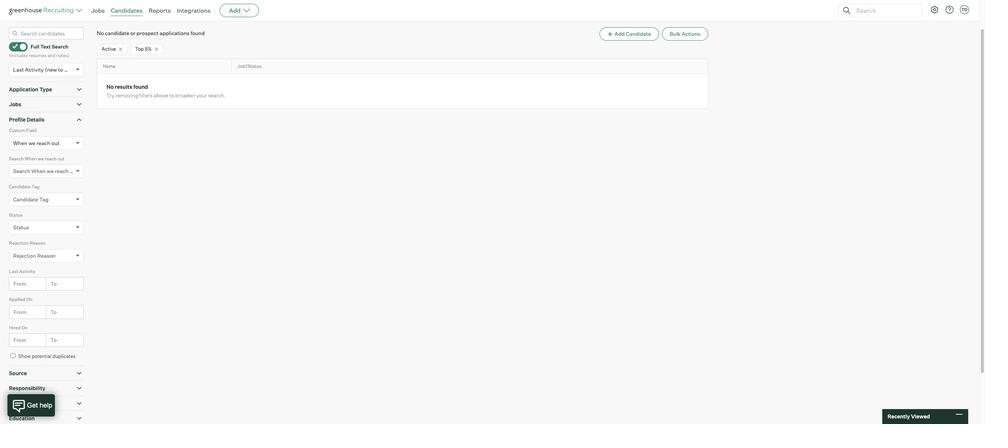 Task type: vqa. For each thing, say whether or not it's contained in the screenshot.
the rightmost No
yes



Task type: locate. For each thing, give the bounding box(es) containing it.
status element
[[9, 212, 84, 240]]

rejection reason
[[9, 241, 45, 246], [13, 253, 56, 259]]

1 vertical spatial found
[[133, 84, 148, 90]]

top 5%
[[135, 46, 152, 52]]

td button
[[960, 5, 969, 14]]

0 horizontal spatial found
[[133, 84, 148, 90]]

1 vertical spatial rejection
[[13, 253, 36, 259]]

add
[[229, 7, 241, 14], [615, 31, 625, 37]]

td button
[[959, 4, 971, 16]]

to
[[50, 281, 57, 287], [50, 309, 57, 316], [50, 338, 57, 344]]

2 vertical spatial candidate
[[13, 196, 38, 203]]

reach down custom field element
[[45, 156, 57, 162]]

custom field
[[9, 128, 37, 133]]

0 vertical spatial rejection reason
[[9, 241, 45, 246]]

candidate tag down search when we reach out element
[[9, 184, 39, 190]]

education
[[9, 416, 35, 422]]

when up the candidate tag element
[[31, 168, 46, 175]]

pipeline tasks
[[9, 401, 46, 407]]

1 vertical spatial to
[[50, 309, 57, 316]]

3 from from the top
[[13, 338, 26, 344]]

1 vertical spatial to
[[169, 92, 174, 99]]

responsibility
[[9, 386, 45, 392]]

1 vertical spatial from
[[13, 309, 26, 316]]

1 vertical spatial no
[[107, 84, 114, 90]]

jobs left candidates link
[[91, 7, 105, 14]]

add button
[[220, 4, 259, 17]]

to right above
[[169, 92, 174, 99]]

no results found try removing filters above to broaden your search.
[[107, 84, 226, 99]]

0 vertical spatial last
[[13, 66, 24, 73]]

0 vertical spatial we
[[28, 140, 35, 146]]

0 vertical spatial reach
[[37, 140, 50, 146]]

to for applied on
[[50, 309, 57, 316]]

0 vertical spatial search
[[52, 44, 68, 50]]

1 vertical spatial add
[[615, 31, 625, 37]]

your
[[197, 92, 207, 99]]

found
[[191, 30, 205, 36], [133, 84, 148, 90]]

0 horizontal spatial to
[[58, 66, 63, 73]]

pipeline
[[9, 401, 30, 407]]

show
[[18, 354, 31, 360]]

candidate tag up status element
[[13, 196, 49, 203]]

activity down resumes
[[25, 66, 44, 73]]

2 vertical spatial from
[[13, 338, 26, 344]]

text
[[40, 44, 51, 50]]

no
[[97, 30, 104, 36], [107, 84, 114, 90]]

2 vertical spatial when
[[31, 168, 46, 175]]

1 vertical spatial last
[[9, 269, 18, 275]]

on right applied
[[26, 297, 32, 303]]

results
[[115, 84, 132, 90]]

0 vertical spatial candidate
[[626, 31, 651, 37]]

rejection reason down status element
[[9, 241, 45, 246]]

candidates link
[[111, 7, 143, 14]]

to
[[58, 66, 63, 73], [169, 92, 174, 99]]

from down applied on
[[13, 309, 26, 316]]

0 horizontal spatial no
[[97, 30, 104, 36]]

above
[[154, 92, 168, 99]]

0 vertical spatial on
[[26, 297, 32, 303]]

last up applied
[[9, 269, 18, 275]]

1 vertical spatial on
[[22, 325, 28, 331]]

0 vertical spatial no
[[97, 30, 104, 36]]

1 vertical spatial we
[[38, 156, 44, 162]]

resumes
[[29, 53, 47, 58]]

1 from from the top
[[13, 281, 26, 287]]

full
[[31, 44, 39, 50]]

search when we reach out down when we reach out 'option'
[[9, 156, 64, 162]]

top
[[135, 46, 144, 52]]

reach up the candidate tag element
[[55, 168, 69, 175]]

candidate down search when we reach out element
[[9, 184, 31, 190]]

td
[[962, 7, 968, 12]]

0 vertical spatial found
[[191, 30, 205, 36]]

1 horizontal spatial we
[[38, 156, 44, 162]]

on right hired
[[22, 325, 28, 331]]

candidate
[[626, 31, 651, 37], [9, 184, 31, 190], [13, 196, 38, 203]]

no up try
[[107, 84, 114, 90]]

details
[[27, 116, 44, 123]]

integrations
[[177, 7, 211, 14]]

applied
[[9, 297, 25, 303]]

reason
[[30, 241, 45, 246], [37, 253, 56, 259]]

1 horizontal spatial to
[[169, 92, 174, 99]]

to for last activity
[[50, 281, 57, 287]]

1 vertical spatial jobs
[[9, 101, 21, 108]]

2 horizontal spatial we
[[47, 168, 54, 175]]

0 vertical spatial to
[[50, 281, 57, 287]]

0 vertical spatial reason
[[30, 241, 45, 246]]

tag
[[31, 184, 39, 190], [39, 196, 49, 203]]

rejection reason up last activity
[[13, 253, 56, 259]]

field
[[26, 128, 37, 133]]

2 vertical spatial search
[[13, 168, 30, 175]]

candidate
[[105, 30, 129, 36]]

status down the candidate tag element
[[9, 213, 23, 218]]

2 vertical spatial reach
[[55, 168, 69, 175]]

2 vertical spatial to
[[50, 338, 57, 344]]

last down (includes at the top of the page
[[13, 66, 24, 73]]

activity
[[25, 66, 44, 73], [19, 269, 35, 275]]

Show potential duplicates checkbox
[[10, 354, 15, 359]]

0 vertical spatial out
[[51, 140, 59, 146]]

1 to from the top
[[50, 281, 57, 287]]

0 vertical spatial add
[[229, 7, 241, 14]]

we inside custom field element
[[28, 140, 35, 146]]

when down when we reach out
[[25, 156, 37, 162]]

1 vertical spatial activity
[[19, 269, 35, 275]]

2 to from the top
[[50, 309, 57, 316]]

candidates
[[111, 7, 143, 14]]

last
[[13, 66, 24, 73], [9, 269, 18, 275]]

search when we reach out element
[[9, 155, 84, 184]]

reach inside custom field element
[[37, 140, 50, 146]]

2 from from the top
[[13, 309, 26, 316]]

actions
[[682, 31, 701, 37]]

reports
[[149, 7, 171, 14]]

candidate tag
[[9, 184, 39, 190], [13, 196, 49, 203]]

no left candidate
[[97, 30, 104, 36]]

1 horizontal spatial found
[[191, 30, 205, 36]]

prospect
[[137, 30, 159, 36]]

status
[[9, 213, 23, 218], [13, 225, 29, 231]]

rejection
[[9, 241, 29, 246], [13, 253, 36, 259]]

1 horizontal spatial no
[[107, 84, 114, 90]]

3 to from the top
[[50, 338, 57, 344]]

no inside no results found try removing filters above to broaden your search.
[[107, 84, 114, 90]]

from for hired
[[13, 338, 26, 344]]

no for no results found try removing filters above to broaden your search.
[[107, 84, 114, 90]]

0 vertical spatial jobs
[[91, 7, 105, 14]]

from down last activity
[[13, 281, 26, 287]]

status up rejection reason element
[[13, 225, 29, 231]]

and
[[48, 53, 55, 58]]

custom
[[9, 128, 25, 133]]

0 vertical spatial when
[[13, 140, 27, 146]]

search when we reach out
[[9, 156, 64, 162], [13, 168, 78, 175]]

add inside popup button
[[229, 7, 241, 14]]

Search candidates field
[[9, 27, 84, 40]]

from
[[13, 281, 26, 287], [13, 309, 26, 316], [13, 338, 26, 344]]

add for add
[[229, 7, 241, 14]]

0 horizontal spatial add
[[229, 7, 241, 14]]

old)
[[64, 66, 74, 73]]

last activity (new to old) option
[[13, 66, 74, 73]]

out
[[51, 140, 59, 146], [58, 156, 64, 162], [70, 168, 78, 175]]

candidate up status element
[[13, 196, 38, 203]]

0 vertical spatial from
[[13, 281, 26, 287]]

from for last
[[13, 281, 26, 287]]

configure image
[[931, 5, 940, 14]]

2 vertical spatial we
[[47, 168, 54, 175]]

search
[[52, 44, 68, 50], [9, 156, 24, 162], [13, 168, 30, 175]]

candidate left the bulk
[[626, 31, 651, 37]]

jobs
[[91, 7, 105, 14], [9, 101, 21, 108]]

applications
[[160, 30, 190, 36]]

jobs up profile
[[9, 101, 21, 108]]

from down hired on
[[13, 338, 26, 344]]

when
[[13, 140, 27, 146], [25, 156, 37, 162], [31, 168, 46, 175]]

search when we reach out up the candidate tag element
[[13, 168, 78, 175]]

reach down field
[[37, 140, 50, 146]]

filters
[[139, 92, 153, 99]]

jobs link
[[91, 7, 105, 14]]

integrations link
[[177, 7, 211, 14]]

1 horizontal spatial add
[[615, 31, 625, 37]]

tag up status element
[[39, 196, 49, 203]]

1 vertical spatial tag
[[39, 196, 49, 203]]

activity down rejection reason element
[[19, 269, 35, 275]]

to left old)
[[58, 66, 63, 73]]

last activity
[[9, 269, 35, 275]]

we down when we reach out 'option'
[[38, 156, 44, 162]]

found inside no results found try removing filters above to broaden your search.
[[133, 84, 148, 90]]

0 vertical spatial activity
[[25, 66, 44, 73]]

profile details
[[9, 116, 44, 123]]

found down integrations link
[[191, 30, 205, 36]]

we
[[28, 140, 35, 146], [38, 156, 44, 162], [47, 168, 54, 175]]

found up filters
[[133, 84, 148, 90]]

reach
[[37, 140, 50, 146], [45, 156, 57, 162], [55, 168, 69, 175]]

0 horizontal spatial we
[[28, 140, 35, 146]]

tag down search when we reach out element
[[31, 184, 39, 190]]

activity for last activity
[[19, 269, 35, 275]]

we down field
[[28, 140, 35, 146]]

on
[[26, 297, 32, 303], [22, 325, 28, 331]]

when down custom field
[[13, 140, 27, 146]]

we up the candidate tag element
[[47, 168, 54, 175]]



Task type: describe. For each thing, give the bounding box(es) containing it.
potential
[[32, 354, 51, 360]]

bulk
[[670, 31, 681, 37]]

duplicates
[[53, 354, 76, 360]]

1 vertical spatial status
[[13, 225, 29, 231]]

bulk actions
[[670, 31, 701, 37]]

job/status
[[237, 64, 262, 69]]

search.
[[208, 92, 226, 99]]

custom field element
[[9, 127, 84, 155]]

Search text field
[[855, 5, 915, 16]]

0 vertical spatial search when we reach out
[[9, 156, 64, 162]]

or
[[130, 30, 136, 36]]

hired on
[[9, 325, 28, 331]]

greenhouse recruiting image
[[9, 6, 76, 15]]

add candidate link
[[600, 27, 659, 41]]

when we reach out
[[13, 140, 59, 146]]

1 vertical spatial search when we reach out
[[13, 168, 78, 175]]

0 vertical spatial tag
[[31, 184, 39, 190]]

bulk actions link
[[662, 27, 709, 41]]

0 vertical spatial status
[[9, 213, 23, 218]]

reports link
[[149, 7, 171, 14]]

full text search (includes resumes and notes)
[[9, 44, 69, 58]]

on for applied on
[[26, 297, 32, 303]]

recently viewed
[[888, 414, 930, 421]]

activity for last activity (new to old)
[[25, 66, 44, 73]]

5%
[[145, 46, 152, 52]]

source
[[9, 371, 27, 377]]

2 vertical spatial out
[[70, 168, 78, 175]]

1 vertical spatial when
[[25, 156, 37, 162]]

broaden
[[175, 92, 195, 99]]

(new
[[45, 66, 57, 73]]

try
[[107, 92, 114, 99]]

last activity (new to old)
[[13, 66, 74, 73]]

tasks
[[31, 401, 46, 407]]

0 vertical spatial candidate tag
[[9, 184, 39, 190]]

on for hired on
[[22, 325, 28, 331]]

1 vertical spatial candidate tag
[[13, 196, 49, 203]]

1 vertical spatial search
[[9, 156, 24, 162]]

checkmark image
[[12, 44, 18, 49]]

add candidate
[[615, 31, 651, 37]]

search inside "full text search (includes resumes and notes)"
[[52, 44, 68, 50]]

1 vertical spatial reach
[[45, 156, 57, 162]]

to for hired on
[[50, 338, 57, 344]]

type
[[39, 86, 52, 93]]

add for add candidate
[[615, 31, 625, 37]]

application type
[[9, 86, 52, 93]]

show potential duplicates
[[18, 354, 76, 360]]

0 horizontal spatial jobs
[[9, 101, 21, 108]]

0 vertical spatial to
[[58, 66, 63, 73]]

removing
[[116, 92, 138, 99]]

when inside custom field element
[[13, 140, 27, 146]]

last for last activity (new to old)
[[13, 66, 24, 73]]

hired
[[9, 325, 21, 331]]

0 vertical spatial rejection
[[9, 241, 29, 246]]

1 vertical spatial rejection reason
[[13, 253, 56, 259]]

profile
[[9, 116, 26, 123]]

name
[[103, 64, 116, 69]]

no candidate or prospect applications found
[[97, 30, 205, 36]]

notes)
[[56, 53, 69, 58]]

(includes
[[9, 53, 28, 58]]

candidate tag element
[[9, 184, 84, 212]]

out inside custom field element
[[51, 140, 59, 146]]

last for last activity
[[9, 269, 18, 275]]

applied on
[[9, 297, 32, 303]]

active
[[102, 46, 116, 52]]

from for applied
[[13, 309, 26, 316]]

1 vertical spatial out
[[58, 156, 64, 162]]

recently
[[888, 414, 910, 421]]

application
[[9, 86, 38, 93]]

to inside no results found try removing filters above to broaden your search.
[[169, 92, 174, 99]]

when we reach out option
[[13, 140, 59, 146]]

1 vertical spatial reason
[[37, 253, 56, 259]]

rejection reason element
[[9, 240, 84, 268]]

viewed
[[911, 414, 930, 421]]

1 horizontal spatial jobs
[[91, 7, 105, 14]]

1 vertical spatial candidate
[[9, 184, 31, 190]]

no for no candidate or prospect applications found
[[97, 30, 104, 36]]



